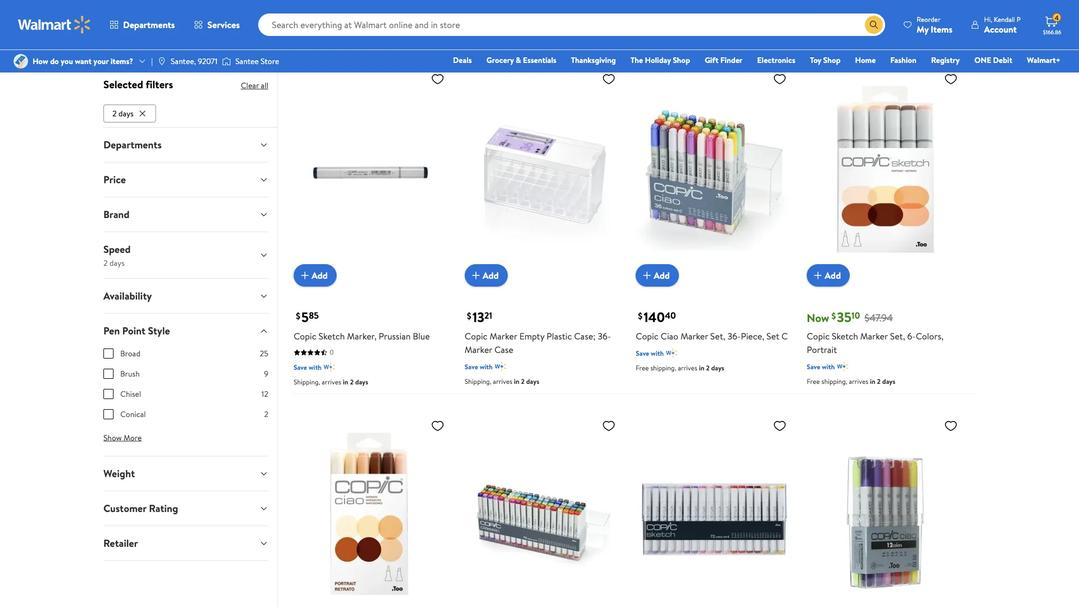 Task type: describe. For each thing, give the bounding box(es) containing it.
search icon image
[[870, 20, 879, 29]]

|
[[151, 56, 153, 67]]

now $ 35 10 $47.94 copic sketch marker set, 6-colors, portrait
[[807, 307, 944, 356]]

one
[[974, 55, 991, 65]]

brush
[[120, 368, 140, 379]]

save with for 140
[[636, 348, 664, 358]]

copic ciao artist marker set, 12-colors, basic image
[[807, 414, 962, 607]]

add button for 13
[[465, 264, 508, 287]]

in down now $ 35 10 $47.94 copic sketch marker set, 6-colors, portrait
[[870, 376, 876, 386]]

departments tab
[[94, 127, 277, 162]]

in left "3+"
[[343, 30, 348, 40]]

availability
[[103, 289, 152, 303]]

days inside the speed 2 days
[[110, 257, 125, 268]]

add to cart image for 140
[[640, 269, 654, 282]]

kendall
[[994, 14, 1015, 24]]

retailer tab
[[94, 526, 277, 560]]

1 sketch from the left
[[319, 330, 345, 342]]

santee,
[[171, 56, 196, 67]]

show
[[103, 432, 122, 443]]

pen point style button
[[94, 313, 277, 348]]

chisel
[[120, 388, 141, 399]]

electronics link
[[752, 54, 800, 66]]

arrives down 0
[[322, 377, 341, 387]]

add to favorites list, copic ciao marker set, 36-piece, set c image
[[773, 72, 787, 86]]

in down copic sketch marker, prussian blue
[[343, 377, 348, 387]]

walmart+ link
[[1022, 54, 1066, 66]]

brand tab
[[94, 197, 277, 231]]

selected
[[103, 77, 143, 92]]

point
[[122, 324, 146, 338]]

in down copic ciao marker set, 36-piece, set c at the bottom right
[[699, 363, 704, 373]]

2 inside pen point style group
[[264, 408, 268, 419]]

copic sketch marker, prussian blue
[[294, 330, 430, 342]]

 image for santee, 92071
[[157, 57, 166, 66]]

thanksgiving
[[571, 55, 616, 65]]

electronics
[[757, 55, 795, 65]]

pen
[[103, 324, 120, 338]]

$ for 5
[[296, 309, 300, 322]]

hi, kendall p account
[[984, 14, 1021, 35]]

copic ciao marker set, 36-piece, set c
[[636, 330, 788, 342]]

copic sketch marker set, 6-colors, portrait image
[[807, 68, 962, 278]]

days down now $ 35 10 $47.94 copic sketch marker set, 6-colors, portrait
[[882, 376, 895, 386]]

gift finder
[[705, 55, 743, 65]]

save up shipping, arrives in 3+ days
[[294, 16, 307, 25]]

13
[[473, 307, 484, 326]]

deals link
[[448, 54, 477, 66]]

grocery & essentials link
[[481, 54, 562, 66]]

9
[[264, 368, 268, 379]]

want
[[75, 56, 92, 67]]

copic classic marker set, 72-piece set, a image
[[465, 414, 620, 607]]

$ inside now $ 35 10 $47.94 copic sketch marker set, 6-colors, portrait
[[832, 309, 836, 322]]

copic ciao marker set, 36-piece, set c image
[[636, 68, 791, 278]]

12
[[262, 388, 268, 399]]

2 shop from the left
[[823, 55, 841, 65]]

rating
[[149, 501, 178, 515]]

set
[[767, 330, 779, 342]]

3+
[[350, 30, 358, 40]]

case;
[[574, 330, 596, 342]]

how do you want your items?
[[33, 56, 133, 67]]

brand button
[[94, 197, 277, 231]]

one debit link
[[969, 54, 1018, 66]]

price tab
[[94, 162, 277, 197]]

prussian
[[379, 330, 411, 342]]

you
[[61, 56, 73, 67]]

toy
[[810, 55, 821, 65]]

copic for 13
[[465, 330, 488, 342]]

85
[[309, 309, 319, 321]]

marker inside now $ 35 10 $47.94 copic sketch marker set, 6-colors, portrait
[[860, 330, 888, 342]]

copic sketch marker, prussian blue image
[[294, 68, 449, 278]]

blue
[[413, 330, 430, 342]]

filters
[[146, 77, 173, 92]]

shipping, arrives in 3+ days
[[294, 30, 372, 40]]

grocery
[[487, 55, 514, 65]]

copic for 140
[[636, 330, 659, 342]]

shipping, for 140
[[651, 363, 676, 373]]

speed tab
[[94, 232, 277, 278]]

add to favorites list, copic ciao marker set, 6-colors, portrait image
[[431, 419, 444, 433]]

1 set, from the left
[[710, 330, 725, 342]]

selected filters
[[103, 77, 173, 92]]

departments inside tab
[[103, 138, 162, 152]]

shop inside "link"
[[673, 55, 690, 65]]

add button for 140
[[636, 264, 679, 287]]

clear
[[241, 80, 259, 91]]

now
[[807, 310, 829, 325]]

add button for 5
[[294, 264, 337, 287]]

with for 13
[[480, 362, 493, 371]]

walmart plus image for 13
[[495, 361, 506, 372]]

marker,
[[347, 330, 377, 342]]

clear all
[[241, 80, 268, 91]]

marker left "case"
[[465, 343, 492, 356]]

save for $47.94
[[807, 362, 820, 371]]

&
[[516, 55, 521, 65]]

 image for how do you want your items?
[[13, 54, 28, 69]]

registry
[[931, 55, 960, 65]]

copic for 5
[[294, 330, 316, 342]]

how
[[33, 56, 48, 67]]

home link
[[850, 54, 881, 66]]

$ 5 85
[[296, 307, 319, 326]]

shipping, for $47.94
[[822, 376, 847, 386]]

hi,
[[984, 14, 992, 24]]

broad
[[120, 348, 140, 359]]

1 horizontal spatial shipping, arrives in 2 days
[[465, 376, 539, 386]]

gift
[[705, 55, 719, 65]]

show more
[[103, 432, 142, 443]]

copic sketch marker set, 72-piece set, b, v2 image
[[636, 414, 791, 607]]

free for 140
[[636, 363, 649, 373]]

availability tab
[[94, 279, 277, 313]]

finder
[[720, 55, 743, 65]]

santee
[[235, 56, 259, 67]]

availability button
[[94, 279, 277, 313]]

piece,
[[741, 330, 764, 342]]

1 vertical spatial departments button
[[94, 127, 277, 162]]

with for 140
[[651, 348, 664, 358]]

add to favorites list, copic sketch marker set, 6-colors, portrait image
[[944, 72, 958, 86]]

0 horizontal spatial walmart plus image
[[324, 15, 335, 26]]

case
[[494, 343, 513, 356]]

2 down copic marker empty plastic case; 36- marker case
[[521, 376, 525, 386]]

save right the 9
[[294, 362, 307, 372]]

0
[[330, 347, 334, 357]]

walmart+
[[1027, 55, 1061, 65]]

days down copic sketch marker, prussian blue
[[355, 377, 368, 387]]

6-
[[907, 330, 916, 342]]

add for 5
[[312, 269, 328, 281]]

retailer button
[[94, 526, 277, 560]]

weight tab
[[94, 456, 277, 491]]

holiday
[[645, 55, 671, 65]]

5
[[301, 307, 309, 326]]

reorder
[[917, 14, 941, 24]]

c
[[782, 330, 788, 342]]

thanksgiving link
[[566, 54, 621, 66]]

Walmart Site-Wide search field
[[258, 13, 885, 36]]

$ 13 21
[[467, 307, 492, 326]]

fashion
[[891, 55, 917, 65]]

copic marker empty plastic case; 36- marker case
[[465, 330, 611, 356]]



Task type: vqa. For each thing, say whether or not it's contained in the screenshot.
$47.94
yes



Task type: locate. For each thing, give the bounding box(es) containing it.
3 $ from the left
[[638, 309, 643, 322]]

p
[[1017, 14, 1021, 24]]

walmart plus image down the ciao
[[666, 347, 677, 358]]

$ inside $ 5 85
[[296, 309, 300, 322]]

copic ciao marker set, 6-colors, portrait image
[[294, 414, 449, 607]]

0 horizontal spatial walmart plus image
[[324, 361, 335, 373]]

1 horizontal spatial free shipping, arrives in 2 days
[[807, 376, 895, 386]]

$ left 140 on the bottom right
[[638, 309, 643, 322]]

1 add to cart image from the left
[[469, 269, 483, 282]]

3 copic from the left
[[636, 330, 659, 342]]

36- inside copic marker empty plastic case; 36- marker case
[[598, 330, 611, 342]]

with for $47.94
[[822, 362, 835, 371]]

walmart image
[[18, 16, 91, 34]]

days down selected
[[119, 108, 134, 119]]

save with down "portrait"
[[807, 362, 835, 371]]

save down 13
[[465, 362, 478, 371]]

with down "portrait"
[[822, 362, 835, 371]]

arrives down "case"
[[493, 376, 512, 386]]

add button
[[294, 264, 337, 287], [465, 264, 508, 287], [636, 264, 679, 287], [807, 264, 850, 287]]

140
[[644, 307, 665, 326]]

2 add to cart image from the left
[[640, 269, 654, 282]]

debit
[[993, 55, 1012, 65]]

0 horizontal spatial sketch
[[319, 330, 345, 342]]

shipping, down the ciao
[[651, 363, 676, 373]]

weight
[[103, 466, 135, 480]]

1 add from the left
[[312, 269, 328, 281]]

days inside 2 days button
[[119, 108, 134, 119]]

the holiday shop
[[631, 55, 690, 65]]

add to favorites list, copic classic marker set, 72-piece set, a image
[[602, 419, 616, 433]]

add for 140
[[654, 269, 670, 281]]

copic up "portrait"
[[807, 330, 830, 342]]

add to cart image up now
[[811, 269, 825, 282]]

essentials
[[523, 55, 556, 65]]

 image right |
[[157, 57, 166, 66]]

 image
[[13, 54, 28, 69], [157, 57, 166, 66]]

$ 140 40
[[638, 307, 676, 326]]

sketch
[[319, 330, 345, 342], [832, 330, 858, 342]]

0 vertical spatial departments
[[123, 19, 175, 31]]

add up the 40
[[654, 269, 670, 281]]

copic marker empty plastic case; 36-marker case image
[[465, 68, 620, 278]]

home
[[855, 55, 876, 65]]

1 horizontal spatial  image
[[157, 57, 166, 66]]

add to cart image
[[469, 269, 483, 282], [640, 269, 654, 282], [811, 269, 825, 282]]

save with up shipping, arrives in 3+ days
[[294, 16, 322, 25]]

0 vertical spatial walmart plus image
[[666, 347, 677, 358]]

shop right holiday at the top right
[[673, 55, 690, 65]]

$ left 35
[[832, 309, 836, 322]]

2 down now $ 35 10 $47.94 copic sketch marker set, 6-colors, portrait
[[877, 376, 881, 386]]

$ left 5
[[296, 309, 300, 322]]

walmart plus image for $47.94
[[837, 361, 848, 372]]

all
[[261, 80, 268, 91]]

1 horizontal spatial walmart plus image
[[495, 361, 506, 372]]

$
[[296, 309, 300, 322], [467, 309, 471, 322], [638, 309, 643, 322], [832, 309, 836, 322]]

your
[[94, 56, 109, 67]]

1 vertical spatial shipping,
[[822, 376, 847, 386]]

pen point style group
[[103, 348, 268, 429]]

ciao
[[661, 330, 678, 342]]

2 add button from the left
[[465, 264, 508, 287]]

none checkbox inside pen point style group
[[103, 369, 114, 379]]

set, left 6-
[[890, 330, 905, 342]]

free
[[636, 363, 649, 373], [807, 376, 820, 386]]

copic inside copic marker empty plastic case; 36- marker case
[[465, 330, 488, 342]]

customer rating
[[103, 501, 178, 515]]

registry link
[[926, 54, 965, 66]]

2
[[112, 108, 117, 119], [103, 257, 108, 268], [706, 363, 710, 373], [521, 376, 525, 386], [877, 376, 881, 386], [350, 377, 354, 387], [264, 408, 268, 419]]

departments up |
[[123, 19, 175, 31]]

with down the ciao
[[651, 348, 664, 358]]

2 days button
[[103, 104, 156, 122]]

save for 13
[[465, 362, 478, 371]]

plastic
[[547, 330, 572, 342]]

None checkbox
[[103, 369, 114, 379]]

free down "portrait"
[[807, 376, 820, 386]]

add to favorites list, copic ciao artist marker set, 12-colors, basic image
[[944, 419, 958, 433]]

add to cart image up 140 on the bottom right
[[640, 269, 654, 282]]

35
[[837, 307, 852, 326]]

shop right "toy"
[[823, 55, 841, 65]]

add to favorites list, copic sketch marker, prussian blue image
[[431, 72, 444, 86]]

1 36- from the left
[[598, 330, 611, 342]]

save down "portrait"
[[807, 362, 820, 371]]

days down copic marker empty plastic case; 36- marker case
[[526, 376, 539, 386]]

1 vertical spatial departments
[[103, 138, 162, 152]]

save with down 13
[[465, 362, 493, 371]]

save for 140
[[636, 348, 649, 358]]

4
[[1055, 13, 1059, 22]]

$ left 13
[[467, 309, 471, 322]]

2 days
[[112, 108, 134, 119]]

days right "3+"
[[359, 30, 372, 40]]

add up 21 on the left bottom of page
[[483, 269, 499, 281]]

3 add button from the left
[[636, 264, 679, 287]]

copic down 5
[[294, 330, 316, 342]]

show more button
[[94, 429, 151, 447]]

deals
[[453, 55, 472, 65]]

days down copic ciao marker set, 36-piece, set c at the bottom right
[[711, 363, 724, 373]]

2 inside button
[[112, 108, 117, 119]]

arrives
[[322, 30, 341, 40], [678, 363, 697, 373], [493, 376, 512, 386], [849, 376, 868, 386], [322, 377, 341, 387]]

0 vertical spatial free shipping, arrives in 2 days
[[636, 363, 724, 373]]

36- left set
[[728, 330, 741, 342]]

1 horizontal spatial walmart plus image
[[666, 347, 677, 358]]

save with
[[294, 16, 322, 25], [636, 348, 664, 358], [465, 362, 493, 371], [807, 362, 835, 371], [294, 362, 322, 372]]

2 down selected
[[112, 108, 117, 119]]

3 add from the left
[[654, 269, 670, 281]]

2 inside the speed 2 days
[[103, 257, 108, 268]]

1 horizontal spatial shop
[[823, 55, 841, 65]]

0 horizontal spatial 36-
[[598, 330, 611, 342]]

save with for 13
[[465, 362, 493, 371]]

departments down 2 days button
[[103, 138, 162, 152]]

2 copic from the left
[[465, 330, 488, 342]]

departments button up |
[[100, 11, 184, 38]]

days
[[359, 30, 372, 40], [119, 108, 134, 119], [110, 257, 125, 268], [711, 363, 724, 373], [526, 376, 539, 386], [882, 376, 895, 386], [355, 377, 368, 387]]

shipping, arrives in 2 days down "case"
[[465, 376, 539, 386]]

copic inside now $ 35 10 $47.94 copic sketch marker set, 6-colors, portrait
[[807, 330, 830, 342]]

my
[[917, 23, 929, 35]]

copic down 140 on the bottom right
[[636, 330, 659, 342]]

shop
[[673, 55, 690, 65], [823, 55, 841, 65]]

walmart plus image down 0
[[324, 361, 335, 373]]

account
[[984, 23, 1017, 35]]

retailer
[[103, 536, 138, 550]]

1 horizontal spatial sketch
[[832, 330, 858, 342]]

walmart plus image
[[666, 347, 677, 358], [324, 361, 335, 373]]

do
[[50, 56, 59, 67]]

4 $ from the left
[[832, 309, 836, 322]]

25
[[260, 348, 268, 359]]

with down $ 13 21
[[480, 362, 493, 371]]

1 vertical spatial walmart plus image
[[324, 361, 335, 373]]

add for 13
[[483, 269, 499, 281]]

add button up 21 on the left bottom of page
[[465, 264, 508, 287]]

save with right the 9
[[294, 362, 322, 372]]

92071
[[198, 56, 217, 67]]

free for $47.94
[[807, 376, 820, 386]]

2 days list item
[[103, 102, 158, 122]]

departments button up price dropdown button at the left top of the page
[[94, 127, 277, 162]]

 image left how
[[13, 54, 28, 69]]

days down speed
[[110, 257, 125, 268]]

1 horizontal spatial 36-
[[728, 330, 741, 342]]

2 down speed
[[103, 257, 108, 268]]

add to favorites list, copic marker empty plastic case; 36-marker case image
[[602, 72, 616, 86]]

save with for $47.94
[[807, 362, 835, 371]]

applied filters section element
[[103, 77, 173, 92]]

add button up $ 140 40
[[636, 264, 679, 287]]

add to favorites list, copic sketch marker set, 72-piece set, b, v2 image
[[773, 419, 787, 433]]

1 vertical spatial free shipping, arrives in 2 days
[[807, 376, 895, 386]]

items?
[[111, 56, 133, 67]]

colors,
[[916, 330, 944, 342]]

1 horizontal spatial shipping,
[[822, 376, 847, 386]]

add up 85
[[312, 269, 328, 281]]

walmart plus image
[[324, 15, 335, 26], [495, 361, 506, 372], [837, 361, 848, 372]]

2 $ from the left
[[467, 309, 471, 322]]

with right the 9
[[309, 362, 322, 372]]

marker down $47.94 at the right of the page
[[860, 330, 888, 342]]

customer rating tab
[[94, 491, 277, 525]]

4 copic from the left
[[807, 330, 830, 342]]

customer rating button
[[94, 491, 277, 525]]

Search search field
[[258, 13, 885, 36]]

add button up 85
[[294, 264, 337, 287]]

add button up now
[[807, 264, 850, 287]]

0 horizontal spatial set,
[[710, 330, 725, 342]]

 image
[[222, 56, 231, 67]]

free shipping, arrives in 2 days down "portrait"
[[807, 376, 895, 386]]

$ inside $ 140 40
[[638, 309, 643, 322]]

walmart plus image down "case"
[[495, 361, 506, 372]]

None checkbox
[[103, 348, 114, 358], [103, 389, 114, 399], [103, 409, 114, 419], [103, 348, 114, 358], [103, 389, 114, 399], [103, 409, 114, 419]]

1 $ from the left
[[296, 309, 300, 322]]

walmart plus image up shipping, arrives in 3+ days
[[324, 15, 335, 26]]

1 add button from the left
[[294, 264, 337, 287]]

2 36- from the left
[[728, 330, 741, 342]]

the
[[631, 55, 643, 65]]

1 horizontal spatial add to cart image
[[640, 269, 654, 282]]

1 horizontal spatial set,
[[890, 330, 905, 342]]

set, inside now $ 35 10 $47.94 copic sketch marker set, 6-colors, portrait
[[890, 330, 905, 342]]

0 horizontal spatial shipping,
[[651, 363, 676, 373]]

4 add from the left
[[825, 269, 841, 281]]

add to cart image up 13
[[469, 269, 483, 282]]

$ for 140
[[638, 309, 643, 322]]

save down 140 on the bottom right
[[636, 348, 649, 358]]

0 vertical spatial departments button
[[100, 11, 184, 38]]

copic
[[294, 330, 316, 342], [465, 330, 488, 342], [636, 330, 659, 342], [807, 330, 830, 342]]

sketch inside now $ 35 10 $47.94 copic sketch marker set, 6-colors, portrait
[[832, 330, 858, 342]]

services
[[207, 19, 240, 31]]

shipping, down "portrait"
[[822, 376, 847, 386]]

pen point style tab
[[94, 313, 277, 348]]

$ inside $ 13 21
[[467, 309, 471, 322]]

speed
[[103, 242, 131, 256]]

0 horizontal spatial shipping, arrives in 2 days
[[294, 377, 368, 387]]

2 down 12
[[264, 408, 268, 419]]

3 add to cart image from the left
[[811, 269, 825, 282]]

walmart plus image down now $ 35 10 $47.94 copic sketch marker set, 6-colors, portrait
[[837, 361, 848, 372]]

arrives down the ciao
[[678, 363, 697, 373]]

36- right case;
[[598, 330, 611, 342]]

in down copic marker empty plastic case; 36- marker case
[[514, 376, 519, 386]]

2 down copic sketch marker, prussian blue
[[350, 377, 354, 387]]

grocery & essentials
[[487, 55, 556, 65]]

add to cart image for 13
[[469, 269, 483, 282]]

services button
[[184, 11, 249, 38]]

0 horizontal spatial  image
[[13, 54, 28, 69]]

1 copic from the left
[[294, 330, 316, 342]]

arrives down now $ 35 10 $47.94 copic sketch marker set, 6-colors, portrait
[[849, 376, 868, 386]]

0 vertical spatial free
[[636, 363, 649, 373]]

2 add from the left
[[483, 269, 499, 281]]

departments
[[123, 19, 175, 31], [103, 138, 162, 152]]

free down 140 on the bottom right
[[636, 363, 649, 373]]

style
[[148, 324, 170, 338]]

toy shop
[[810, 55, 841, 65]]

add
[[312, 269, 328, 281], [483, 269, 499, 281], [654, 269, 670, 281], [825, 269, 841, 281]]

1 horizontal spatial free
[[807, 376, 820, 386]]

arrives left "3+"
[[322, 30, 341, 40]]

marker right the ciao
[[681, 330, 708, 342]]

save with down the ciao
[[636, 348, 664, 358]]

add up 35
[[825, 269, 841, 281]]

store
[[261, 56, 279, 67]]

shipping, arrives in 2 days down 0
[[294, 377, 368, 387]]

marker up "case"
[[490, 330, 517, 342]]

free shipping, arrives in 2 days for 140
[[636, 363, 724, 373]]

the holiday shop link
[[626, 54, 695, 66]]

empty
[[519, 330, 545, 342]]

weight button
[[94, 456, 277, 491]]

price button
[[94, 162, 277, 197]]

conical
[[120, 408, 146, 419]]

2 down copic ciao marker set, 36-piece, set c at the bottom right
[[706, 363, 710, 373]]

4 add button from the left
[[807, 264, 850, 287]]

2 horizontal spatial walmart plus image
[[837, 361, 848, 372]]

gift finder link
[[700, 54, 748, 66]]

sketch up 0
[[319, 330, 345, 342]]

0 horizontal spatial add to cart image
[[469, 269, 483, 282]]

2 set, from the left
[[890, 330, 905, 342]]

copic down 13
[[465, 330, 488, 342]]

free shipping, arrives in 2 days for $47.94
[[807, 376, 895, 386]]

sketch down 35
[[832, 330, 858, 342]]

0 horizontal spatial free shipping, arrives in 2 days
[[636, 363, 724, 373]]

set, left piece,
[[710, 330, 725, 342]]

0 horizontal spatial shop
[[673, 55, 690, 65]]

toy shop link
[[805, 54, 846, 66]]

add to cart image
[[298, 269, 312, 282]]

2 horizontal spatial add to cart image
[[811, 269, 825, 282]]

with up shipping, arrives in 3+ days
[[309, 16, 322, 25]]

1 vertical spatial free
[[807, 376, 820, 386]]

santee, 92071
[[171, 56, 217, 67]]

free shipping, arrives in 2 days down the ciao
[[636, 363, 724, 373]]

2 sketch from the left
[[832, 330, 858, 342]]

0 vertical spatial shipping,
[[651, 363, 676, 373]]

$ for 13
[[467, 309, 471, 322]]

0 horizontal spatial free
[[636, 363, 649, 373]]

1 shop from the left
[[673, 55, 690, 65]]



